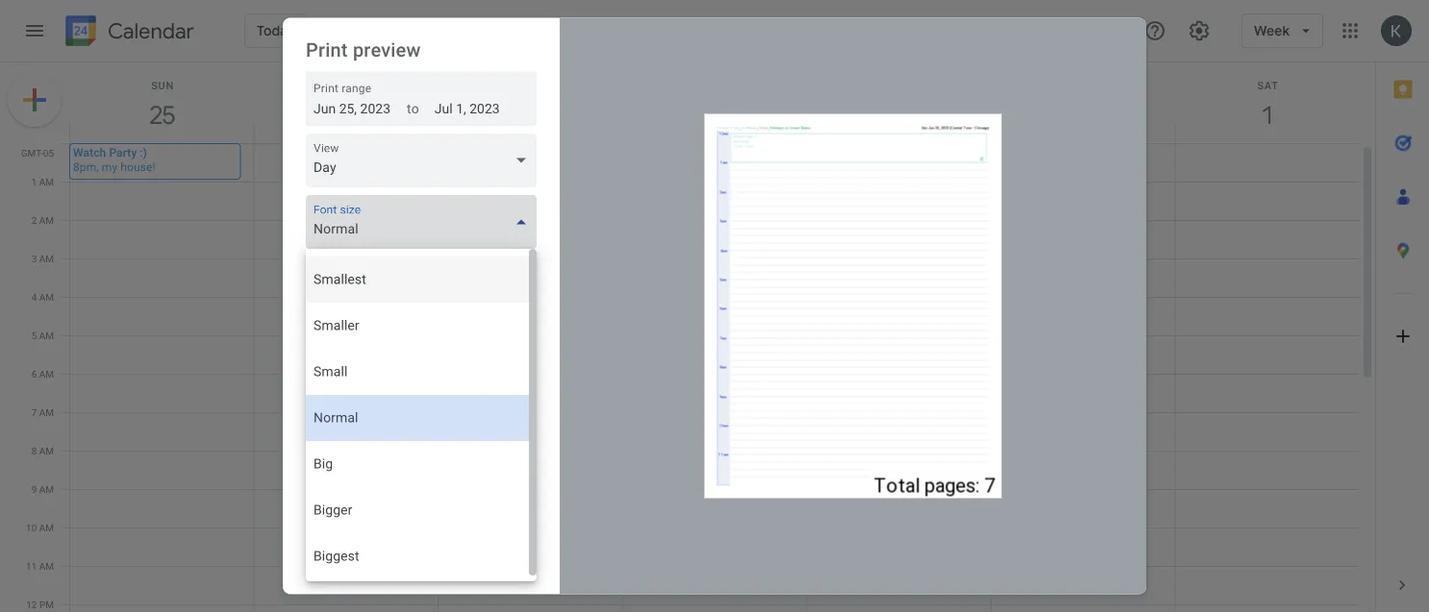 Task type: vqa. For each thing, say whether or not it's contained in the screenshot.
Monday, October 23 element
no



Task type: describe. For each thing, give the bounding box(es) containing it.
2 option from the top
[[306, 303, 529, 349]]

Start date text field
[[314, 97, 392, 120]]

2023
[[496, 17, 543, 44]]

9
[[31, 484, 37, 495]]

font size list box
[[306, 249, 529, 588]]

row inside grid
[[62, 143, 1360, 613]]

:)
[[140, 146, 147, 159]]

1 column header from the left
[[69, 63, 254, 143]]

am for 10 am
[[39, 522, 54, 534]]

5 column header from the left
[[806, 63, 992, 143]]

preview
[[353, 39, 421, 62]]

print for print range
[[314, 82, 339, 95]]

8
[[31, 445, 37, 457]]

am for 1 am
[[39, 176, 54, 188]]

gmt-05
[[21, 147, 54, 159]]

1 option from the top
[[306, 257, 529, 303]]

range
[[342, 82, 372, 95]]

7 option from the top
[[306, 534, 529, 580]]

am for 5 am
[[39, 330, 54, 341]]

8 am
[[31, 445, 54, 457]]

am for 2 am
[[39, 215, 54, 226]]

3 option from the top
[[306, 349, 529, 395]]

7 am
[[31, 407, 54, 418]]

2 cell from the left
[[254, 143, 439, 613]]

5 am
[[31, 330, 54, 341]]

2 column header from the left
[[254, 63, 439, 143]]

jun – jul 2023 button
[[400, 17, 574, 44]]

am for 3 am
[[39, 253, 54, 265]]

4
[[31, 291, 37, 303]]

6 column header from the left
[[991, 63, 1176, 143]]

watch party :) 8pm , my house!
[[73, 146, 155, 174]]

1 am
[[31, 176, 54, 188]]

jun
[[408, 17, 442, 44]]

office layout brainstorming conf room a
[[626, 473, 769, 501]]

calendar
[[108, 18, 194, 45]]

a
[[732, 487, 740, 501]]

5 option from the top
[[306, 442, 529, 488]]

gmt-
[[21, 147, 43, 159]]

show for show events you have declined
[[331, 420, 365, 436]]

2
[[31, 215, 37, 226]]

grid containing watch party :)
[[0, 63, 1376, 613]]

print for print preview
[[306, 39, 348, 62]]

support image
[[1144, 19, 1167, 42]]

weekends
[[368, 387, 430, 403]]

5 cell from the left
[[807, 143, 992, 613]]

today
[[257, 22, 295, 39]]

3 column header from the left
[[438, 63, 623, 143]]



Task type: locate. For each thing, give the bounding box(es) containing it.
am right 2 at the left top of page
[[39, 215, 54, 226]]

am for 11 am
[[39, 561, 54, 572]]

None field
[[306, 134, 544, 188], [306, 195, 544, 249], [306, 134, 544, 188], [306, 195, 544, 249]]

7 cell from the left
[[1176, 143, 1360, 613]]

pm
[[39, 599, 54, 611]]

have
[[438, 420, 467, 436]]

am right 8
[[39, 445, 54, 457]]

11
[[26, 561, 37, 572]]

8pm
[[73, 160, 96, 174]]

1 am from the top
[[39, 176, 54, 188]]

7 am from the top
[[39, 407, 54, 418]]

house!
[[121, 160, 155, 174]]

4 cell from the left
[[622, 143, 807, 613]]

3 cell from the left
[[439, 143, 623, 613]]

2 am from the top
[[39, 215, 54, 226]]

print range
[[314, 82, 372, 95]]

cell containing office layout brainstorming
[[622, 143, 807, 613]]

0 vertical spatial print
[[306, 39, 348, 62]]

am right '6'
[[39, 368, 54, 380]]

–
[[447, 17, 460, 44]]

you
[[412, 420, 434, 436]]

1
[[31, 176, 37, 188]]

4 am from the top
[[39, 291, 54, 303]]

conf
[[670, 487, 695, 501]]

10 am from the top
[[39, 522, 54, 534]]

6 am from the top
[[39, 368, 54, 380]]

show left events
[[331, 420, 365, 436]]

2 show from the top
[[331, 420, 365, 436]]

am right 7
[[39, 407, 54, 418]]

am for 8 am
[[39, 445, 54, 457]]

4 column header from the left
[[622, 63, 807, 143]]

print preview image
[[705, 114, 1002, 499]]

3 am from the top
[[39, 253, 54, 265]]

party
[[109, 146, 137, 159]]

1 cell from the left
[[69, 143, 254, 613]]

am for 7 am
[[39, 407, 54, 418]]

12 pm
[[26, 599, 54, 611]]

calendar heading
[[104, 18, 194, 45]]

1 show from the top
[[331, 387, 365, 403]]

2 am
[[31, 215, 54, 226]]

am right 3
[[39, 253, 54, 265]]

jun – jul 2023
[[408, 17, 543, 44]]

4 option from the top
[[306, 395, 529, 442]]

End date text field
[[435, 97, 500, 120]]

show weekends
[[331, 387, 430, 403]]

am right 5
[[39, 330, 54, 341]]

option
[[306, 257, 529, 303], [306, 303, 529, 349], [306, 349, 529, 395], [306, 395, 529, 442], [306, 442, 529, 488], [306, 488, 529, 534], [306, 534, 529, 580]]

05
[[43, 147, 54, 159]]

12
[[26, 599, 37, 611]]

print
[[306, 39, 348, 62], [314, 82, 339, 95]]

6 option from the top
[[306, 488, 529, 534]]

am right 1
[[39, 176, 54, 188]]

events
[[368, 420, 409, 436]]

brainstorming
[[696, 473, 769, 486]]

to
[[407, 101, 419, 116]]

10
[[26, 522, 37, 534]]

5
[[31, 330, 37, 341]]

print left range at the top left of page
[[314, 82, 339, 95]]

8 am from the top
[[39, 445, 54, 457]]

1 vertical spatial print
[[314, 82, 339, 95]]

6 cell from the left
[[992, 143, 1176, 613]]

column header
[[69, 63, 254, 143], [254, 63, 439, 143], [438, 63, 623, 143], [622, 63, 807, 143], [806, 63, 992, 143], [991, 63, 1176, 143], [1175, 63, 1360, 143]]

show events you have declined
[[331, 420, 522, 436]]

show for show weekends
[[331, 387, 365, 403]]

my
[[102, 160, 118, 174]]

cell containing watch party :)
[[69, 143, 254, 613]]

10 am
[[26, 522, 54, 534]]

am right 9
[[39, 484, 54, 495]]

calendar element
[[62, 12, 194, 54]]

0 vertical spatial show
[[331, 387, 365, 403]]

3
[[31, 253, 37, 265]]

grid
[[0, 63, 1376, 613]]

am for 9 am
[[39, 484, 54, 495]]

1 vertical spatial show
[[331, 420, 365, 436]]

row
[[62, 143, 1360, 613]]

tab list
[[1377, 63, 1429, 559]]

show
[[331, 387, 365, 403], [331, 420, 365, 436]]

am
[[39, 176, 54, 188], [39, 215, 54, 226], [39, 253, 54, 265], [39, 291, 54, 303], [39, 330, 54, 341], [39, 368, 54, 380], [39, 407, 54, 418], [39, 445, 54, 457], [39, 484, 54, 495], [39, 522, 54, 534], [39, 561, 54, 572]]

declined
[[470, 420, 522, 436]]

cell
[[69, 143, 254, 613], [254, 143, 439, 613], [439, 143, 623, 613], [622, 143, 807, 613], [807, 143, 992, 613], [992, 143, 1176, 613], [1176, 143, 1360, 613]]

11 am
[[26, 561, 54, 572]]

3 am
[[31, 253, 54, 265]]

11 am from the top
[[39, 561, 54, 572]]

6 am
[[31, 368, 54, 380]]

7 column header from the left
[[1175, 63, 1360, 143]]

office
[[626, 473, 658, 486]]

room
[[698, 487, 729, 501]]

print preview element
[[0, 0, 1429, 613]]

am right 10
[[39, 522, 54, 534]]

print up print range
[[306, 39, 348, 62]]

today button
[[244, 13, 308, 48]]

print preview
[[306, 39, 421, 62]]

layout
[[661, 473, 693, 486]]

9 am from the top
[[39, 484, 54, 495]]

5 am from the top
[[39, 330, 54, 341]]

4 am
[[31, 291, 54, 303]]

jul
[[464, 17, 491, 44]]

show left weekends
[[331, 387, 365, 403]]

9 am
[[31, 484, 54, 495]]

am for 4 am
[[39, 291, 54, 303]]

am right 11
[[39, 561, 54, 572]]

,
[[96, 160, 99, 174]]

7
[[31, 407, 37, 418]]

watch
[[73, 146, 106, 159]]

am for 6 am
[[39, 368, 54, 380]]

am right 4
[[39, 291, 54, 303]]

6
[[31, 368, 37, 380]]

row containing watch party :)
[[62, 143, 1360, 613]]



